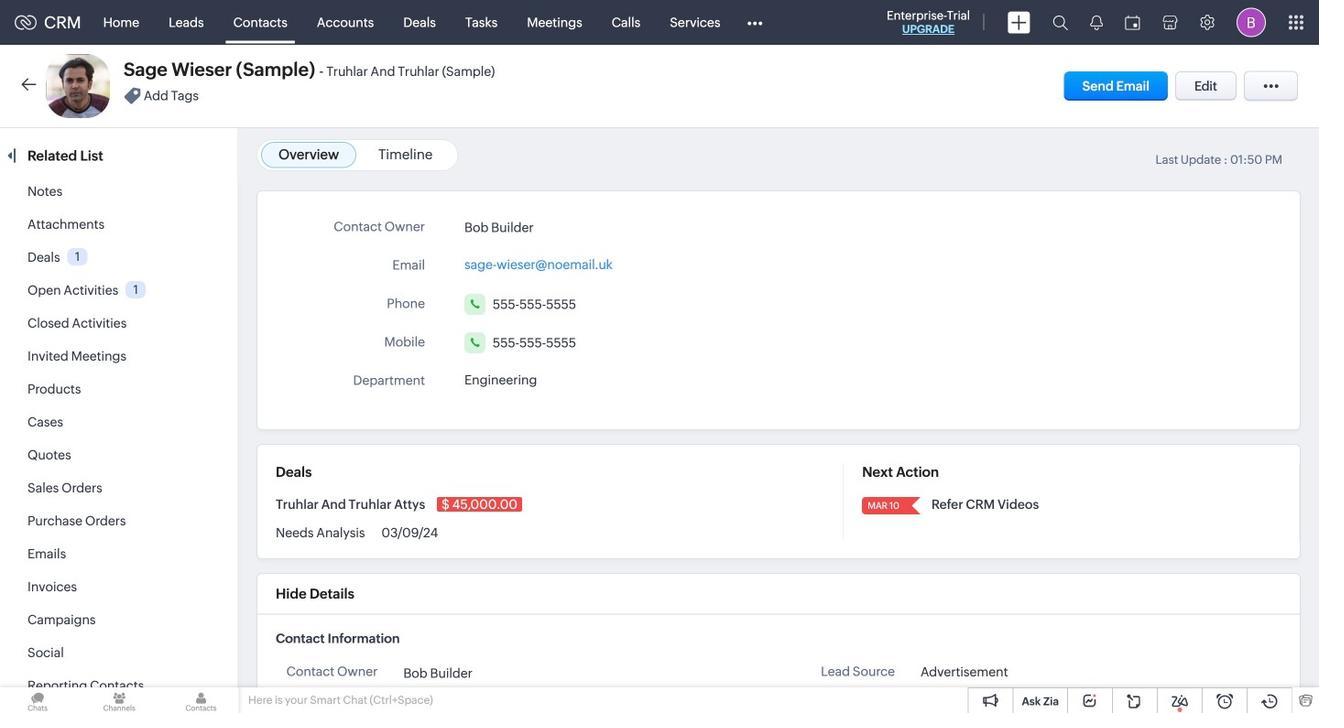 Task type: vqa. For each thing, say whether or not it's contained in the screenshot.
Leads link
no



Task type: locate. For each thing, give the bounding box(es) containing it.
create menu element
[[997, 0, 1041, 44]]

calendar image
[[1125, 15, 1140, 30]]

contacts image
[[163, 688, 239, 714]]

channels image
[[82, 688, 157, 714]]

profile image
[[1237, 8, 1266, 37]]

Other Modules field
[[735, 8, 774, 37]]

chats image
[[0, 688, 75, 714]]



Task type: describe. For each thing, give the bounding box(es) containing it.
profile element
[[1226, 0, 1277, 44]]

create menu image
[[1008, 11, 1030, 33]]

signals element
[[1079, 0, 1114, 45]]

signals image
[[1090, 15, 1103, 30]]

search element
[[1041, 0, 1079, 45]]

search image
[[1052, 15, 1068, 30]]

logo image
[[15, 15, 37, 30]]



